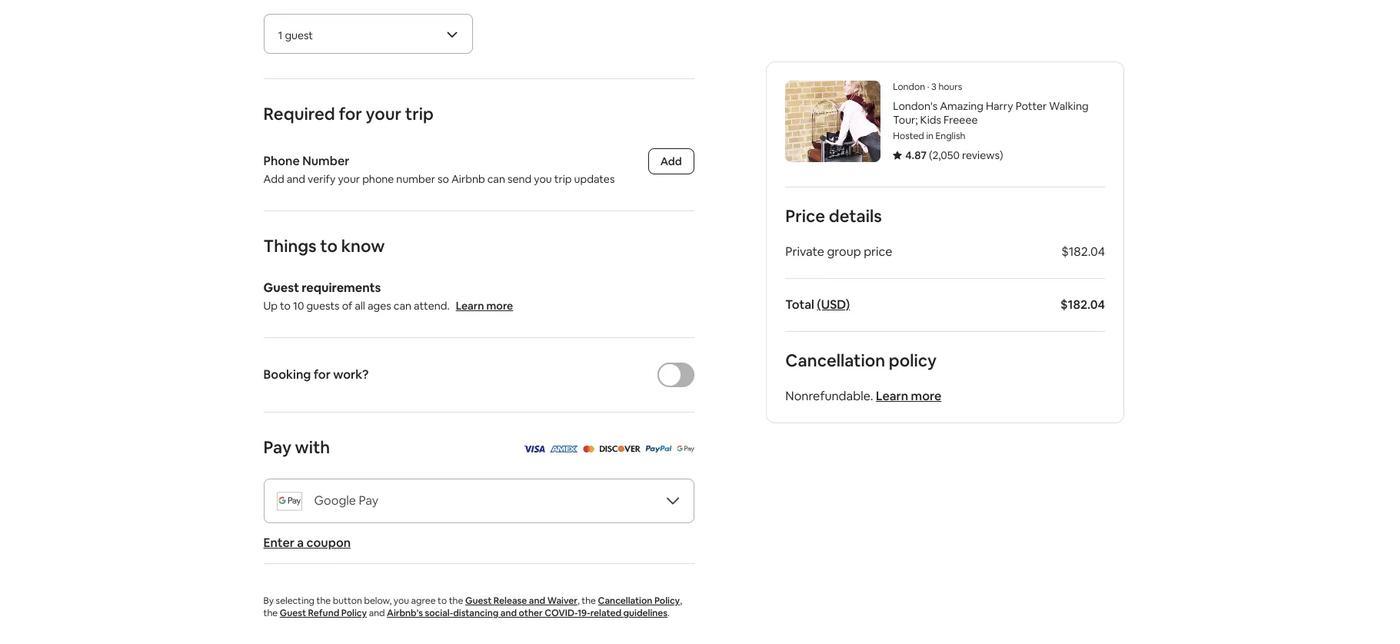 Task type: describe. For each thing, give the bounding box(es) containing it.
all
[[355, 299, 365, 313]]

know
[[341, 235, 385, 257]]

your inside phone number add and verify your phone number so airbnb can send you trip updates
[[338, 172, 360, 186]]

verify
[[308, 172, 336, 186]]

guest for refund
[[280, 608, 306, 620]]

number
[[302, 153, 350, 169]]

google pay image
[[677, 441, 694, 457]]

0 horizontal spatial learn more link
[[456, 299, 513, 313]]

airbnb
[[452, 172, 485, 186]]

add inside add button
[[661, 155, 682, 168]]

$182.04 for total
[[1061, 297, 1105, 313]]

2 american express card image from the top
[[550, 446, 579, 453]]

(usd)
[[817, 297, 850, 313]]

and inside phone number add and verify your phone number so airbnb can send you trip updates
[[287, 172, 305, 186]]

selecting
[[276, 595, 315, 608]]

hours
[[938, 81, 962, 93]]

1 paypal image from the top
[[645, 441, 672, 457]]

19-
[[578, 608, 591, 620]]

·
[[927, 81, 929, 93]]

agree
[[411, 595, 436, 608]]

a
[[297, 535, 304, 552]]

private group price
[[785, 244, 892, 260]]

up
[[263, 299, 278, 313]]

1
[[278, 28, 283, 42]]

harry
[[986, 99, 1013, 113]]

, inside , the
[[680, 595, 682, 608]]

0 vertical spatial your
[[366, 103, 402, 125]]

social-
[[425, 608, 453, 620]]

required for your trip
[[263, 103, 434, 125]]

amazing
[[940, 99, 983, 113]]

add button
[[648, 148, 694, 175]]

cancellation policy
[[785, 350, 937, 372]]

4.87 ( 2,050 reviews )
[[905, 148, 1003, 162]]

send
[[508, 172, 532, 186]]

kids
[[920, 113, 941, 127]]

waiver
[[547, 595, 578, 608]]

airbnb's social-distancing and other covid-19-related guidelines link
[[387, 608, 668, 620]]

by selecting the button below, you agree to the guest release and waiver , the cancellation policy
[[263, 595, 680, 608]]

1 guest
[[278, 28, 313, 42]]

london · 3 hours london's amazing harry potter walking tour; kids freeee hosted in english
[[893, 81, 1089, 142]]

can inside phone number add and verify your phone number so airbnb can send you trip updates
[[487, 172, 505, 186]]

price
[[785, 205, 825, 227]]

london
[[893, 81, 925, 93]]

release
[[494, 595, 527, 608]]

(usd) button
[[817, 297, 850, 313]]

guests
[[306, 299, 340, 313]]

1 guest button
[[264, 15, 472, 53]]

policy
[[889, 350, 937, 372]]

reviews
[[962, 148, 1000, 162]]

2 horizontal spatial to
[[438, 595, 447, 608]]

hosted
[[893, 130, 924, 142]]

booking
[[263, 367, 311, 383]]

with
[[295, 437, 330, 458]]

price
[[864, 244, 892, 260]]

attend.
[[414, 299, 450, 313]]

$182.04 for private group price
[[1061, 244, 1105, 260]]

things
[[263, 235, 317, 257]]

pay with
[[263, 437, 330, 458]]

2 discover card image from the top
[[599, 446, 641, 453]]

requirements
[[302, 280, 381, 296]]

0 horizontal spatial you
[[394, 595, 409, 608]]

in
[[926, 130, 934, 142]]

2 paypal image from the top
[[645, 446, 672, 453]]

google pay
[[314, 493, 379, 509]]

and left airbnb's
[[369, 608, 385, 620]]

nonrefundable.
[[785, 388, 873, 405]]

guidelines
[[624, 608, 668, 620]]

enter a coupon button
[[263, 535, 351, 552]]

guest
[[285, 28, 313, 42]]

distancing
[[453, 608, 499, 620]]

.
[[668, 608, 670, 620]]

booking for work?
[[263, 367, 369, 383]]

)
[[1000, 148, 1003, 162]]

updates
[[574, 172, 615, 186]]

things to know
[[263, 235, 385, 257]]

so
[[438, 172, 449, 186]]

by
[[263, 595, 274, 608]]

google pay button
[[263, 479, 694, 524]]

guest refund policy link
[[280, 608, 367, 620]]

london's
[[893, 99, 937, 113]]

1 horizontal spatial policy
[[655, 595, 680, 608]]

2 visa card image from the top
[[523, 446, 545, 453]]



Task type: locate. For each thing, give the bounding box(es) containing it.
0 vertical spatial for
[[339, 103, 362, 125]]

1 horizontal spatial learn more link
[[876, 388, 941, 405]]

refund
[[308, 608, 339, 620]]

0 horizontal spatial ,
[[578, 595, 580, 608]]

learn more link right attend.
[[456, 299, 513, 313]]

1 , from the left
[[578, 595, 580, 608]]

1 horizontal spatial to
[[320, 235, 338, 257]]

cancellation policy link
[[598, 595, 680, 608]]

phone number add and verify your phone number so airbnb can send you trip updates
[[263, 153, 615, 186]]

2,050
[[932, 148, 960, 162]]

can left send on the left top of page
[[487, 172, 505, 186]]

guest requirements up to 10 guests of all ages can attend. learn more
[[263, 280, 513, 313]]

1 vertical spatial more
[[911, 388, 941, 405]]

cancellation right the 19-
[[598, 595, 653, 608]]

group
[[827, 244, 861, 260]]

0 vertical spatial you
[[534, 172, 552, 186]]

paypal image
[[645, 441, 672, 457], [645, 446, 672, 453]]

to right agree at the bottom left of page
[[438, 595, 447, 608]]

0 vertical spatial can
[[487, 172, 505, 186]]

required
[[263, 103, 335, 125]]

0 vertical spatial pay
[[263, 437, 291, 458]]

0 horizontal spatial trip
[[405, 103, 434, 125]]

mastercard image
[[583, 446, 595, 453]]

visa card image
[[523, 441, 545, 457], [523, 446, 545, 453]]

enter
[[263, 535, 295, 552]]

0 vertical spatial learn
[[456, 299, 484, 313]]

walking
[[1049, 99, 1089, 113]]

you inside phone number add and verify your phone number so airbnb can send you trip updates
[[534, 172, 552, 186]]

price details
[[785, 205, 882, 227]]

1 discover card image from the top
[[599, 441, 641, 457]]

add
[[661, 155, 682, 168], [263, 172, 284, 186]]

you left agree at the bottom left of page
[[394, 595, 409, 608]]

more inside guest requirements up to 10 guests of all ages can attend. learn more
[[487, 299, 513, 313]]

guest up up
[[263, 280, 299, 296]]

guest for requirements
[[263, 280, 299, 296]]

0 horizontal spatial your
[[338, 172, 360, 186]]

1 horizontal spatial ,
[[680, 595, 682, 608]]

private
[[785, 244, 824, 260]]

learn more link down policy
[[876, 388, 941, 405]]

visa card image left mastercard icon
[[523, 441, 545, 457]]

1 vertical spatial you
[[394, 595, 409, 608]]

1 horizontal spatial trip
[[554, 172, 572, 186]]

learn inside guest requirements up to 10 guests of all ages can attend. learn more
[[456, 299, 484, 313]]

other
[[519, 608, 543, 620]]

0 vertical spatial add
[[661, 155, 682, 168]]

of
[[342, 299, 352, 313]]

0 vertical spatial learn more link
[[456, 299, 513, 313]]

to inside guest requirements up to 10 guests of all ages can attend. learn more
[[280, 299, 291, 313]]

the inside , the
[[263, 608, 278, 620]]

more right attend.
[[487, 299, 513, 313]]

and left waiver
[[529, 595, 546, 608]]

freeee
[[944, 113, 978, 127]]

1 horizontal spatial you
[[534, 172, 552, 186]]

total
[[785, 297, 814, 313]]

0 horizontal spatial for
[[314, 367, 331, 383]]

phone
[[362, 172, 394, 186]]

policy
[[655, 595, 680, 608], [341, 608, 367, 620]]

policy right refund
[[341, 608, 367, 620]]

tour;
[[893, 113, 918, 127]]

details
[[829, 205, 882, 227]]

1 vertical spatial cancellation
[[598, 595, 653, 608]]

your up the phone
[[366, 103, 402, 125]]

total (usd)
[[785, 297, 850, 313]]

discover card image
[[599, 441, 641, 457], [599, 446, 641, 453]]

related
[[591, 608, 622, 620]]

0 horizontal spatial cancellation
[[598, 595, 653, 608]]

0 horizontal spatial to
[[280, 299, 291, 313]]

1 horizontal spatial for
[[339, 103, 362, 125]]

to left the know
[[320, 235, 338, 257]]

10
[[293, 299, 304, 313]]

1 vertical spatial pay
[[359, 493, 379, 509]]

english
[[936, 130, 965, 142]]

can inside guest requirements up to 10 guests of all ages can attend. learn more
[[394, 299, 412, 313]]

below,
[[364, 595, 392, 608]]

1 horizontal spatial add
[[661, 155, 682, 168]]

policy right 'related' on the left bottom of page
[[655, 595, 680, 608]]

1 vertical spatial for
[[314, 367, 331, 383]]

pay right google
[[359, 493, 379, 509]]

1 horizontal spatial cancellation
[[785, 350, 885, 372]]

trip up phone number add and verify your phone number so airbnb can send you trip updates
[[405, 103, 434, 125]]

$182.04
[[1061, 244, 1105, 260], [1061, 297, 1105, 313]]

guest left release
[[465, 595, 492, 608]]

your right verify
[[338, 172, 360, 186]]

0 horizontal spatial pay
[[263, 437, 291, 458]]

airbnb's
[[387, 608, 423, 620]]

guest inside guest requirements up to 10 guests of all ages can attend. learn more
[[263, 280, 299, 296]]

1 horizontal spatial learn
[[876, 388, 908, 405]]

trip
[[405, 103, 434, 125], [554, 172, 572, 186]]

work?
[[333, 367, 369, 383]]

visa card image left mastercard image
[[523, 446, 545, 453]]

1 vertical spatial add
[[263, 172, 284, 186]]

american express card image left mastercard icon
[[550, 441, 579, 457]]

learn down policy
[[876, 388, 908, 405]]

add inside phone number add and verify your phone number so airbnb can send you trip updates
[[263, 172, 284, 186]]

discover card image right mastercard icon
[[599, 441, 641, 457]]

the
[[317, 595, 331, 608], [449, 595, 463, 608], [582, 595, 596, 608], [263, 608, 278, 620]]

, right .
[[680, 595, 682, 608]]

, the
[[263, 595, 682, 620]]

nonrefundable. learn more
[[785, 388, 941, 405]]

you
[[534, 172, 552, 186], [394, 595, 409, 608]]

ages
[[368, 299, 391, 313]]

1 vertical spatial your
[[338, 172, 360, 186]]

1 vertical spatial learn more link
[[876, 388, 941, 405]]

to
[[320, 235, 338, 257], [280, 299, 291, 313], [438, 595, 447, 608]]

1 vertical spatial can
[[394, 299, 412, 313]]

4.87
[[905, 148, 927, 162]]

0 vertical spatial trip
[[405, 103, 434, 125]]

,
[[578, 595, 580, 608], [680, 595, 682, 608]]

0 vertical spatial to
[[320, 235, 338, 257]]

1 vertical spatial to
[[280, 299, 291, 313]]

1 horizontal spatial your
[[366, 103, 402, 125]]

1 horizontal spatial more
[[911, 388, 941, 405]]

button
[[333, 595, 362, 608]]

and left other at left
[[501, 608, 517, 620]]

0 vertical spatial $182.04
[[1061, 244, 1105, 260]]

can
[[487, 172, 505, 186], [394, 299, 412, 313]]

0 horizontal spatial learn
[[456, 299, 484, 313]]

3
[[931, 81, 936, 93]]

can right ages
[[394, 299, 412, 313]]

0 horizontal spatial add
[[263, 172, 284, 186]]

0 vertical spatial more
[[487, 299, 513, 313]]

1 vertical spatial $182.04
[[1061, 297, 1105, 313]]

1 american express card image from the top
[[550, 441, 579, 457]]

pay left with
[[263, 437, 291, 458]]

mastercard image
[[583, 441, 595, 457]]

1 horizontal spatial can
[[487, 172, 505, 186]]

1 vertical spatial trip
[[554, 172, 572, 186]]

2 , from the left
[[680, 595, 682, 608]]

your
[[366, 103, 402, 125], [338, 172, 360, 186]]

and down the phone
[[287, 172, 305, 186]]

phone
[[263, 153, 300, 169]]

learn right attend.
[[456, 299, 484, 313]]

coupon
[[307, 535, 351, 552]]

pay inside popup button
[[359, 493, 379, 509]]

0 horizontal spatial policy
[[341, 608, 367, 620]]

for for your
[[339, 103, 362, 125]]

and
[[287, 172, 305, 186], [529, 595, 546, 608], [369, 608, 385, 620], [501, 608, 517, 620]]

, left 'related' on the left bottom of page
[[578, 595, 580, 608]]

google pay image
[[677, 446, 694, 453], [277, 489, 302, 514], [277, 492, 302, 511]]

enter a coupon
[[263, 535, 351, 552]]

0 horizontal spatial can
[[394, 299, 412, 313]]

(
[[929, 148, 932, 162]]

potter
[[1016, 99, 1047, 113]]

american express card image left mastercard image
[[550, 446, 579, 453]]

1 vertical spatial learn
[[876, 388, 908, 405]]

more down policy
[[911, 388, 941, 405]]

0 horizontal spatial more
[[487, 299, 513, 313]]

for right the required
[[339, 103, 362, 125]]

covid-
[[545, 608, 578, 620]]

guest right by
[[280, 608, 306, 620]]

guest refund policy and airbnb's social-distancing and other covid-19-related guidelines .
[[280, 608, 670, 620]]

number
[[396, 172, 435, 186]]

for for work?
[[314, 367, 331, 383]]

trip inside phone number add and verify your phone number so airbnb can send you trip updates
[[554, 172, 572, 186]]

for
[[339, 103, 362, 125], [314, 367, 331, 383]]

you right send on the left top of page
[[534, 172, 552, 186]]

0 vertical spatial cancellation
[[785, 350, 885, 372]]

google
[[314, 493, 356, 509]]

learn more link
[[456, 299, 513, 313], [876, 388, 941, 405]]

2 vertical spatial to
[[438, 595, 447, 608]]

guest release and waiver link
[[465, 595, 578, 608]]

american express card image
[[550, 441, 579, 457], [550, 446, 579, 453]]

1 visa card image from the top
[[523, 441, 545, 457]]

trip left updates
[[554, 172, 572, 186]]

for left work?
[[314, 367, 331, 383]]

pay
[[263, 437, 291, 458], [359, 493, 379, 509]]

to left 10
[[280, 299, 291, 313]]

discover card image right mastercard image
[[599, 446, 641, 453]]

1 horizontal spatial pay
[[359, 493, 379, 509]]

cancellation up nonrefundable.
[[785, 350, 885, 372]]



Task type: vqa. For each thing, say whether or not it's contained in the screenshot.
right the you
yes



